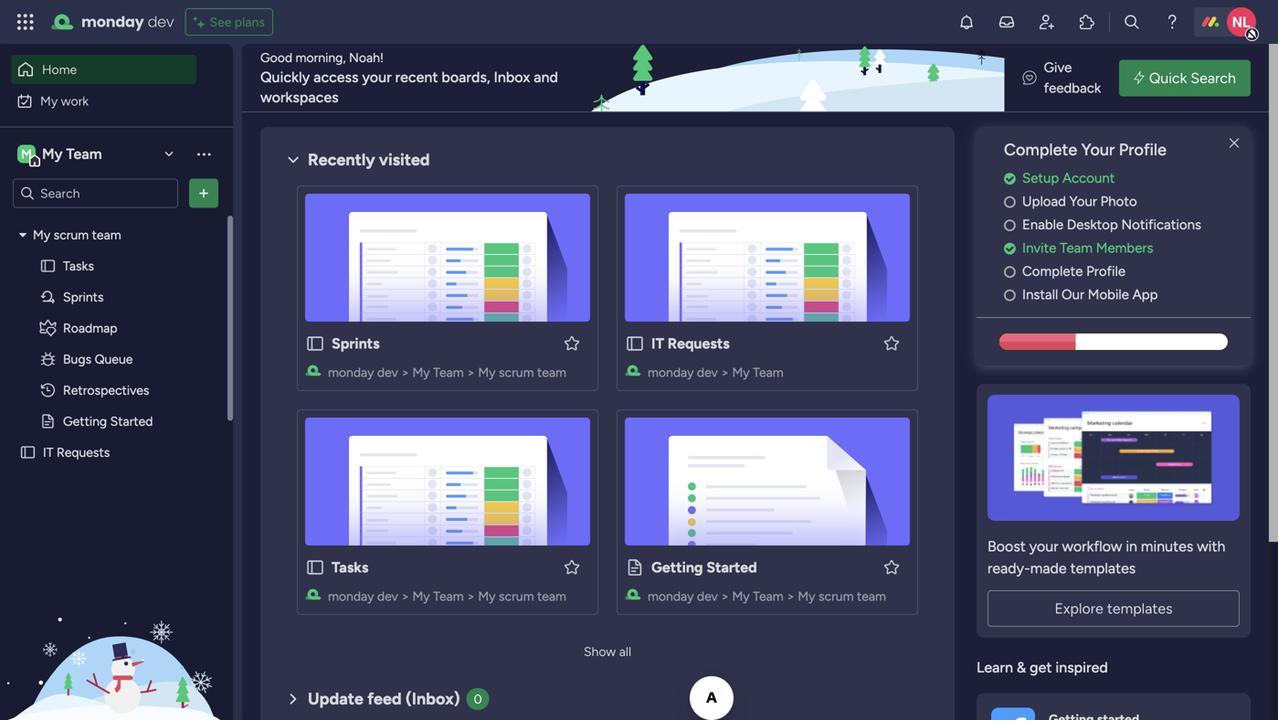 Task type: describe. For each thing, give the bounding box(es) containing it.
get
[[1030, 659, 1052, 676]]

team for tasks
[[433, 588, 464, 604]]

show
[[584, 644, 616, 659]]

getting started inside quick search results list box
[[651, 559, 757, 576]]

public board image for getting started
[[625, 557, 645, 577]]

mobile
[[1088, 286, 1129, 303]]

team inside "list box"
[[92, 227, 121, 243]]

&
[[1017, 659, 1026, 676]]

my work button
[[11, 86, 196, 116]]

feed
[[367, 689, 402, 709]]

complete profile
[[1022, 263, 1126, 279]]

search
[[1191, 69, 1236, 87]]

your inside good morning, noah! quickly access your recent boards, inbox and workspaces
[[362, 69, 392, 86]]

add to favorites image
[[563, 558, 581, 576]]

photo
[[1101, 193, 1137, 210]]

update
[[308, 689, 364, 709]]

team inside 'workspace selection' element
[[66, 145, 102, 163]]

show all
[[584, 644, 631, 659]]

0 vertical spatial getting
[[63, 413, 107, 429]]

monday for getting started
[[648, 588, 694, 604]]

requests inside quick search results list box
[[668, 335, 730, 352]]

0
[[474, 691, 482, 707]]

close recently visited image
[[282, 149, 304, 171]]

explore
[[1055, 600, 1104, 617]]

monday dev > my team > my scrum team for sprints
[[328, 365, 566, 380]]

desktop
[[1067, 216, 1118, 233]]

notifications
[[1122, 216, 1201, 233]]

team for getting started
[[753, 588, 784, 604]]

good
[[260, 50, 292, 65]]

m
[[21, 146, 32, 162]]

upload your photo
[[1022, 193, 1137, 210]]

0 vertical spatial sprints
[[63, 289, 104, 305]]

templates image image
[[993, 395, 1234, 521]]

tasks inside quick search results list box
[[332, 559, 369, 576]]

workflow
[[1062, 538, 1122, 555]]

bugs
[[63, 351, 91, 367]]

select product image
[[16, 13, 35, 31]]

quick search results list box
[[282, 171, 933, 637]]

search everything image
[[1123, 13, 1141, 31]]

morning,
[[296, 50, 346, 65]]

noah!
[[349, 50, 384, 65]]

complete for complete your profile
[[1004, 140, 1077, 159]]

bugs queue
[[63, 351, 133, 367]]

it inside "list box"
[[43, 445, 53, 460]]

explore templates button
[[988, 590, 1240, 627]]

it requests inside "list box"
[[43, 445, 110, 460]]

templates inside boost your workflow in minutes with ready-made templates
[[1071, 559, 1136, 577]]

getting inside quick search results list box
[[651, 559, 703, 576]]

ready-
[[988, 559, 1030, 577]]

circle o image for upload
[[1004, 195, 1016, 209]]

v2 bolt switch image
[[1134, 68, 1145, 88]]

circle o image for complete
[[1004, 265, 1016, 279]]

invite
[[1022, 240, 1057, 256]]

workspace image
[[17, 144, 36, 164]]

team for it requests
[[753, 365, 784, 380]]

noah lott image
[[1227, 7, 1256, 37]]

add to favorites image for requests
[[883, 334, 901, 352]]

invite team members link
[[1004, 238, 1251, 258]]

team for getting started
[[857, 588, 886, 604]]

complete your profile
[[1004, 140, 1167, 159]]

my inside 'workspace selection' element
[[42, 145, 63, 163]]

explore templates
[[1055, 600, 1173, 617]]

quickly
[[260, 69, 310, 86]]

work
[[61, 93, 89, 109]]

getting started element
[[977, 693, 1251, 720]]

tasks inside "list box"
[[63, 258, 94, 274]]

quick
[[1149, 69, 1187, 87]]

scrum for getting started
[[819, 588, 854, 604]]

complete for complete profile
[[1022, 263, 1083, 279]]

home button
[[11, 55, 196, 84]]

access
[[314, 69, 359, 86]]

monday for tasks
[[328, 588, 374, 604]]

it inside quick search results list box
[[651, 335, 664, 352]]

1 horizontal spatial lottie animation element
[[583, 44, 1097, 113]]

v2 user feedback image
[[1023, 68, 1037, 88]]

(inbox)
[[406, 689, 460, 709]]

monday for sprints
[[328, 365, 374, 380]]

quick search
[[1149, 69, 1236, 87]]

dapulse x slim image
[[1223, 132, 1245, 154]]

monday dev > my team > my scrum team for getting started
[[648, 588, 886, 604]]

recent
[[395, 69, 438, 86]]

0 horizontal spatial started
[[110, 413, 153, 429]]

account
[[1063, 170, 1115, 186]]

feedback
[[1044, 80, 1101, 96]]

retrospectives
[[63, 382, 149, 398]]

sprints inside quick search results list box
[[332, 335, 380, 352]]

inbox
[[494, 69, 530, 86]]

give feedback
[[1044, 59, 1101, 96]]

setup account link
[[1004, 168, 1251, 188]]

enable desktop notifications
[[1022, 216, 1201, 233]]

install our mobile app
[[1022, 286, 1158, 303]]

dev for sprints
[[377, 365, 398, 380]]

and
[[534, 69, 558, 86]]

upload
[[1022, 193, 1066, 210]]

visited
[[379, 150, 430, 169]]

setup
[[1022, 170, 1059, 186]]

dev for tasks
[[377, 588, 398, 604]]

your for photo
[[1070, 193, 1097, 210]]

team inside invite team members link
[[1060, 240, 1093, 256]]

recently visited
[[308, 150, 430, 169]]



Task type: locate. For each thing, give the bounding box(es) containing it.
0 horizontal spatial it requests
[[43, 445, 110, 460]]

show all button
[[577, 637, 639, 666]]

1 vertical spatial templates
[[1107, 600, 1173, 617]]

team for sprints
[[433, 365, 464, 380]]

1 vertical spatial your
[[1030, 538, 1059, 555]]

caret down image
[[19, 228, 26, 241]]

invite members image
[[1038, 13, 1056, 31]]

1 vertical spatial it
[[43, 445, 53, 460]]

0 horizontal spatial it
[[43, 445, 53, 460]]

inbox image
[[998, 13, 1016, 31]]

0 horizontal spatial lottie animation image
[[0, 535, 233, 720]]

help image
[[1163, 13, 1181, 31]]

1 vertical spatial circle o image
[[1004, 288, 1016, 302]]

started
[[110, 413, 153, 429], [707, 559, 757, 576]]

monday dev > my team > my scrum team for tasks
[[328, 588, 566, 604]]

add to favorites image for started
[[883, 558, 901, 576]]

scrum for tasks
[[499, 588, 534, 604]]

circle o image down check circle icon
[[1004, 195, 1016, 209]]

team
[[66, 145, 102, 163], [1060, 240, 1093, 256], [433, 365, 464, 380], [753, 365, 784, 380], [433, 588, 464, 604], [753, 588, 784, 604]]

scrum
[[54, 227, 89, 243], [499, 365, 534, 380], [499, 588, 534, 604], [819, 588, 854, 604]]

1 vertical spatial getting started
[[651, 559, 757, 576]]

your
[[1081, 140, 1115, 159], [1070, 193, 1097, 210]]

upload your photo link
[[1004, 191, 1251, 212]]

0 horizontal spatial your
[[362, 69, 392, 86]]

1 horizontal spatial getting
[[651, 559, 703, 576]]

0 horizontal spatial lottie animation element
[[0, 535, 233, 720]]

your down noah!
[[362, 69, 392, 86]]

0 horizontal spatial requests
[[57, 445, 110, 460]]

my work
[[40, 93, 89, 109]]

your for profile
[[1081, 140, 1115, 159]]

>
[[401, 365, 409, 380], [467, 365, 475, 380], [721, 365, 729, 380], [401, 588, 409, 604], [467, 588, 475, 604], [721, 588, 729, 604], [787, 588, 795, 604]]

circle o image inside the install our mobile app "link"
[[1004, 288, 1016, 302]]

0 vertical spatial complete
[[1004, 140, 1077, 159]]

monday
[[81, 11, 144, 32], [328, 365, 374, 380], [648, 365, 694, 380], [328, 588, 374, 604], [648, 588, 694, 604]]

requests up monday dev > my team in the right bottom of the page
[[668, 335, 730, 352]]

good morning, noah! quickly access your recent boards, inbox and workspaces
[[260, 50, 558, 106]]

complete
[[1004, 140, 1077, 159], [1022, 263, 1083, 279]]

0 vertical spatial lottie animation image
[[583, 44, 1097, 113]]

with
[[1197, 538, 1226, 555]]

templates right explore
[[1107, 600, 1173, 617]]

queue
[[95, 351, 133, 367]]

0 horizontal spatial sprints
[[63, 289, 104, 305]]

it requests down retrospectives
[[43, 445, 110, 460]]

circle o image up check circle image
[[1004, 218, 1016, 232]]

workspace selection element
[[17, 143, 105, 167]]

circle o image inside upload your photo link
[[1004, 195, 1016, 209]]

1 vertical spatial getting
[[651, 559, 703, 576]]

1 horizontal spatial it
[[651, 335, 664, 352]]

boost your workflow in minutes with ready-made templates
[[988, 538, 1226, 577]]

0 horizontal spatial getting started
[[63, 413, 153, 429]]

check circle image
[[1004, 241, 1016, 255]]

home
[[42, 62, 77, 77]]

our
[[1062, 286, 1085, 303]]

it requests up monday dev > my team in the right bottom of the page
[[651, 335, 730, 352]]

profile up setup account 'link'
[[1119, 140, 1167, 159]]

your up account
[[1081, 140, 1115, 159]]

recently
[[308, 150, 375, 169]]

1 vertical spatial sprints
[[332, 335, 380, 352]]

0 horizontal spatial getting
[[63, 413, 107, 429]]

it requests inside quick search results list box
[[651, 335, 730, 352]]

all
[[619, 644, 631, 659]]

0 vertical spatial public board image
[[625, 334, 645, 354]]

1 vertical spatial lottie animation image
[[0, 535, 233, 720]]

public board image
[[39, 257, 57, 275], [305, 334, 325, 354], [39, 413, 57, 430], [19, 444, 37, 461], [305, 557, 325, 577]]

my
[[40, 93, 58, 109], [42, 145, 63, 163], [33, 227, 50, 243], [413, 365, 430, 380], [478, 365, 496, 380], [732, 365, 750, 380], [413, 588, 430, 604], [478, 588, 496, 604], [732, 588, 750, 604], [798, 588, 816, 604]]

scrum inside "list box"
[[54, 227, 89, 243]]

dev for it requests
[[697, 365, 718, 380]]

1 vertical spatial circle o image
[[1004, 265, 1016, 279]]

minutes
[[1141, 538, 1194, 555]]

monday dev > my team
[[648, 365, 784, 380]]

workspace options image
[[195, 145, 213, 163]]

0 vertical spatial your
[[1081, 140, 1115, 159]]

lottie animation element
[[583, 44, 1097, 113], [0, 535, 233, 720]]

monday dev > my team > my scrum team
[[328, 365, 566, 380], [328, 588, 566, 604], [648, 588, 886, 604]]

1 vertical spatial lottie animation element
[[0, 535, 233, 720]]

monday dev
[[81, 11, 174, 32]]

lottie animation image
[[583, 44, 1097, 113], [0, 535, 233, 720]]

list box containing my scrum team
[[0, 216, 233, 715]]

your inside boost your workflow in minutes with ready-made templates
[[1030, 538, 1059, 555]]

0 vertical spatial requests
[[668, 335, 730, 352]]

2 circle o image from the top
[[1004, 288, 1016, 302]]

install
[[1022, 286, 1058, 303]]

circle o image
[[1004, 218, 1016, 232], [1004, 288, 1016, 302]]

install our mobile app link
[[1004, 284, 1251, 305]]

1 vertical spatial started
[[707, 559, 757, 576]]

1 vertical spatial profile
[[1087, 263, 1126, 279]]

0 vertical spatial it
[[651, 335, 664, 352]]

my team
[[42, 145, 102, 163]]

requests inside "list box"
[[57, 445, 110, 460]]

complete up install
[[1022, 263, 1083, 279]]

circle o image inside complete profile link
[[1004, 265, 1016, 279]]

0 vertical spatial circle o image
[[1004, 218, 1016, 232]]

team for tasks
[[537, 588, 566, 604]]

tasks
[[63, 258, 94, 274], [332, 559, 369, 576]]

0 vertical spatial profile
[[1119, 140, 1167, 159]]

started inside quick search results list box
[[707, 559, 757, 576]]

see plans button
[[185, 8, 273, 36]]

open update feed (inbox) image
[[282, 688, 304, 710]]

it requests
[[651, 335, 730, 352], [43, 445, 110, 460]]

getting started
[[63, 413, 153, 429], [651, 559, 757, 576]]

0 vertical spatial it requests
[[651, 335, 730, 352]]

boards,
[[442, 69, 490, 86]]

requests
[[668, 335, 730, 352], [57, 445, 110, 460]]

0 horizontal spatial tasks
[[63, 258, 94, 274]]

1 horizontal spatial your
[[1030, 538, 1059, 555]]

1 horizontal spatial started
[[707, 559, 757, 576]]

1 horizontal spatial requests
[[668, 335, 730, 352]]

circle o image inside enable desktop notifications link
[[1004, 218, 1016, 232]]

dev for getting started
[[697, 588, 718, 604]]

2 circle o image from the top
[[1004, 265, 1016, 279]]

it
[[651, 335, 664, 352], [43, 445, 53, 460]]

templates
[[1071, 559, 1136, 577], [1107, 600, 1173, 617]]

dev
[[148, 11, 174, 32], [377, 365, 398, 380], [697, 365, 718, 380], [377, 588, 398, 604], [697, 588, 718, 604]]

1 vertical spatial tasks
[[332, 559, 369, 576]]

0 vertical spatial tasks
[[63, 258, 94, 274]]

made
[[1030, 559, 1067, 577]]

notifications image
[[958, 13, 976, 31]]

1 vertical spatial public board image
[[625, 557, 645, 577]]

0 vertical spatial circle o image
[[1004, 195, 1016, 209]]

Search in workspace field
[[38, 183, 153, 204]]

1 horizontal spatial tasks
[[332, 559, 369, 576]]

monday for it requests
[[648, 365, 694, 380]]

give
[[1044, 59, 1072, 76]]

1 horizontal spatial getting started
[[651, 559, 757, 576]]

public board image for it requests
[[625, 334, 645, 354]]

1 horizontal spatial it requests
[[651, 335, 730, 352]]

my inside "list box"
[[33, 227, 50, 243]]

1 circle o image from the top
[[1004, 218, 1016, 232]]

members
[[1096, 240, 1154, 256]]

team for sprints
[[537, 365, 566, 380]]

circle o image
[[1004, 195, 1016, 209], [1004, 265, 1016, 279]]

enable desktop notifications link
[[1004, 215, 1251, 235]]

requests down retrospectives
[[57, 445, 110, 460]]

profile
[[1119, 140, 1167, 159], [1087, 263, 1126, 279]]

workspaces
[[260, 89, 339, 106]]

1 public board image from the top
[[625, 334, 645, 354]]

circle o image for enable
[[1004, 218, 1016, 232]]

setup account
[[1022, 170, 1115, 186]]

circle o image for install
[[1004, 288, 1016, 302]]

learn
[[977, 659, 1013, 676]]

1 horizontal spatial sprints
[[332, 335, 380, 352]]

app
[[1133, 286, 1158, 303]]

1 circle o image from the top
[[1004, 195, 1016, 209]]

options image
[[195, 184, 213, 202]]

0 vertical spatial started
[[110, 413, 153, 429]]

plans
[[235, 14, 265, 30]]

roadmap
[[63, 320, 117, 336]]

1 horizontal spatial lottie animation image
[[583, 44, 1097, 113]]

public board image
[[625, 334, 645, 354], [625, 557, 645, 577]]

scrum for sprints
[[499, 365, 534, 380]]

inspired
[[1056, 659, 1108, 676]]

0 vertical spatial getting started
[[63, 413, 153, 429]]

quick search button
[[1119, 60, 1251, 96]]

see
[[210, 14, 232, 30]]

see plans
[[210, 14, 265, 30]]

1 vertical spatial it requests
[[43, 445, 110, 460]]

0 vertical spatial lottie animation element
[[583, 44, 1097, 113]]

1 vertical spatial requests
[[57, 445, 110, 460]]

circle o image down check circle image
[[1004, 265, 1016, 279]]

add to favorites image
[[563, 334, 581, 352], [883, 334, 901, 352], [883, 558, 901, 576]]

my scrum team
[[33, 227, 121, 243]]

my inside "my work" "button"
[[40, 93, 58, 109]]

getting
[[63, 413, 107, 429], [651, 559, 703, 576]]

check circle image
[[1004, 172, 1016, 185]]

1 vertical spatial your
[[1070, 193, 1097, 210]]

getting started inside "list box"
[[63, 413, 153, 429]]

your
[[362, 69, 392, 86], [1030, 538, 1059, 555]]

invite team members
[[1022, 240, 1154, 256]]

boost
[[988, 538, 1026, 555]]

sprints
[[63, 289, 104, 305], [332, 335, 380, 352]]

update feed (inbox)
[[308, 689, 460, 709]]

profile up "mobile"
[[1087, 263, 1126, 279]]

option
[[0, 218, 233, 222]]

apps image
[[1078, 13, 1096, 31]]

in
[[1126, 538, 1138, 555]]

2 public board image from the top
[[625, 557, 645, 577]]

circle o image left install
[[1004, 288, 1016, 302]]

1 vertical spatial complete
[[1022, 263, 1083, 279]]

0 vertical spatial your
[[362, 69, 392, 86]]

your up made
[[1030, 538, 1059, 555]]

complete profile link
[[1004, 261, 1251, 282]]

learn & get inspired
[[977, 659, 1108, 676]]

0 vertical spatial templates
[[1071, 559, 1136, 577]]

team
[[92, 227, 121, 243], [537, 365, 566, 380], [537, 588, 566, 604], [857, 588, 886, 604]]

templates down the workflow
[[1071, 559, 1136, 577]]

your down account
[[1070, 193, 1097, 210]]

list box
[[0, 216, 233, 715]]

complete up setup
[[1004, 140, 1077, 159]]

templates inside button
[[1107, 600, 1173, 617]]

enable
[[1022, 216, 1064, 233]]



Task type: vqa. For each thing, say whether or not it's contained in the screenshot.
your inside boost your workflow in minutes with ready-made templates
yes



